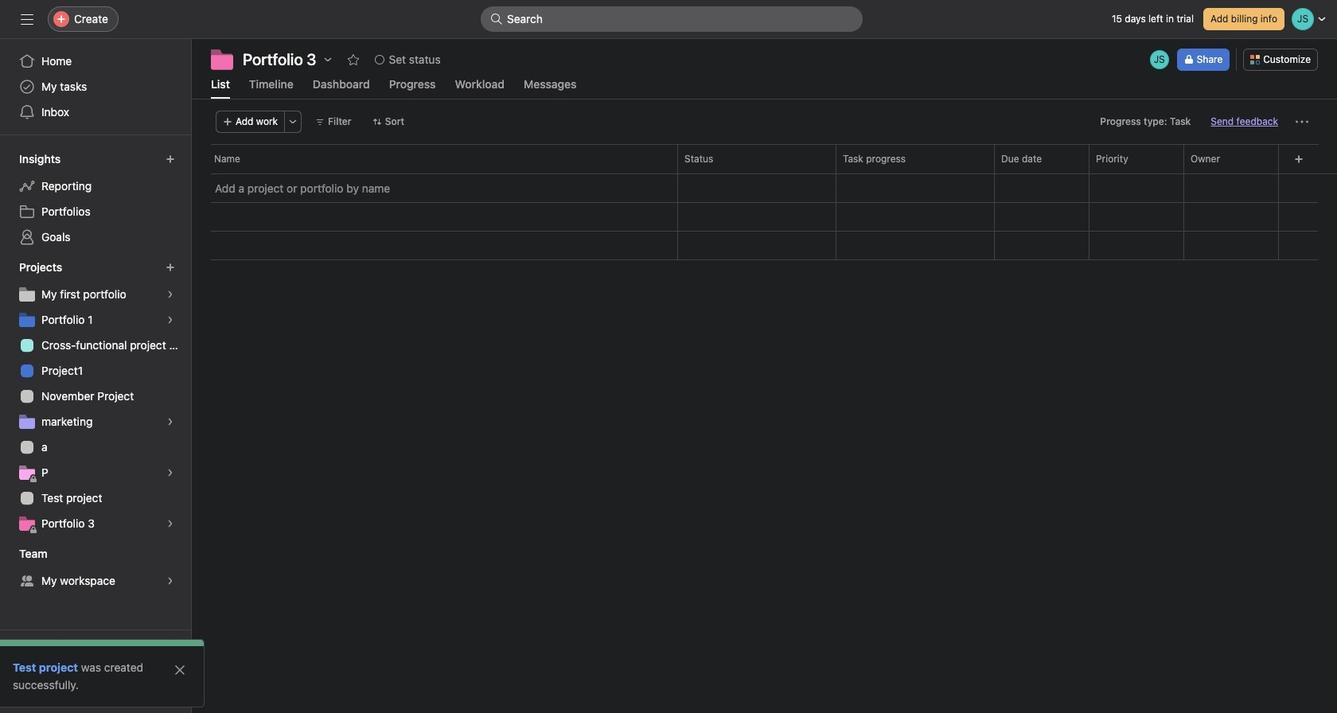 Task type: describe. For each thing, give the bounding box(es) containing it.
new insights image
[[166, 154, 175, 164]]

insights element
[[0, 145, 191, 253]]

new project or portfolio image
[[166, 263, 175, 272]]

see details, my workspace image
[[166, 576, 175, 586]]

prominent image
[[490, 13, 503, 25]]

see details, marketing image
[[166, 417, 175, 427]]

1 row from the top
[[192, 144, 1337, 174]]

see details, my first portfolio image
[[166, 290, 175, 299]]

see details, portfolio 1 image
[[166, 315, 175, 325]]

projects element
[[0, 253, 191, 540]]

4 row from the top
[[192, 202, 1337, 232]]



Task type: vqa. For each thing, say whether or not it's contained in the screenshot.
Add to starred image at the top of page
yes



Task type: locate. For each thing, give the bounding box(es) containing it.
add to starred image
[[347, 53, 359, 66]]

add field image
[[1294, 154, 1304, 164]]

close image
[[174, 664, 186, 677]]

see details, portfolio 3 image
[[166, 519, 175, 529]]

hide sidebar image
[[21, 13, 33, 25]]

row
[[192, 144, 1337, 174], [192, 173, 1337, 174], [192, 174, 1337, 203], [192, 202, 1337, 232], [192, 231, 1337, 260]]

2 row from the top
[[192, 173, 1337, 174]]

5 row from the top
[[192, 231, 1337, 260]]

1 horizontal spatial more actions image
[[1296, 115, 1309, 128]]

list box
[[481, 6, 863, 32]]

teams element
[[0, 540, 191, 597]]

0 horizontal spatial more actions image
[[288, 117, 298, 127]]

3 row from the top
[[192, 174, 1337, 203]]

more actions image
[[1296, 115, 1309, 128], [288, 117, 298, 127]]

see details, p image
[[166, 468, 175, 478]]

global element
[[0, 39, 191, 135]]



